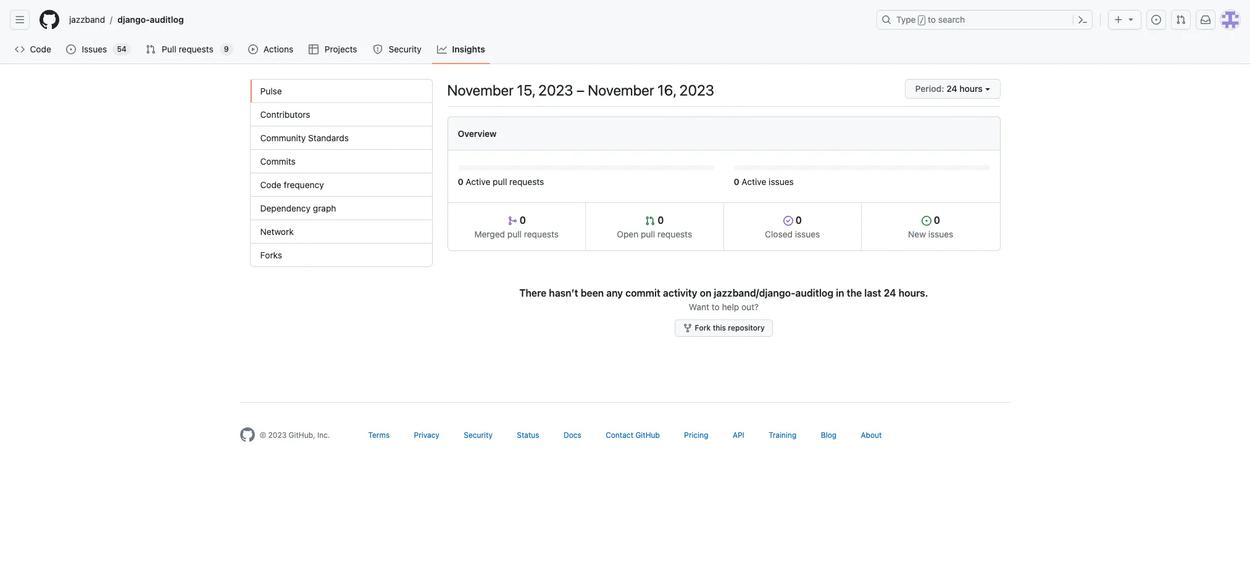 Task type: vqa. For each thing, say whether or not it's contained in the screenshot.
GitHub's
no



Task type: describe. For each thing, give the bounding box(es) containing it.
frequency
[[284, 180, 324, 190]]

dependency graph
[[260, 203, 336, 214]]

code for code
[[30, 44, 51, 54]]

pull requests
[[162, 44, 214, 54]]

0 vertical spatial issue opened image
[[1152, 15, 1162, 25]]

forks
[[260, 250, 282, 261]]

fork
[[695, 324, 711, 333]]

privacy
[[414, 431, 440, 440]]

community standards link
[[250, 127, 432, 150]]

1 horizontal spatial 2023
[[539, 82, 574, 99]]

git pull request image
[[1177, 15, 1187, 25]]

period:
[[916, 83, 945, 94]]

15,
[[517, 82, 535, 99]]

hours.
[[899, 288, 929, 299]]

1 vertical spatial security
[[464, 431, 493, 440]]

graph image
[[437, 44, 447, 54]]

pricing
[[685, 431, 709, 440]]

github,
[[289, 431, 315, 440]]

1 horizontal spatial 24
[[947, 83, 958, 94]]

network link
[[250, 221, 432, 244]]

repo forked image
[[683, 324, 693, 334]]

dependency graph link
[[250, 197, 432, 221]]

jazzband / django-auditlog
[[69, 14, 184, 25]]

in
[[836, 288, 845, 299]]

pull down overview
[[493, 177, 507, 187]]

jazzband/django-
[[714, 288, 796, 299]]

type / to search
[[897, 14, 966, 25]]

pull for merged
[[508, 229, 522, 240]]

0 for merged pull requests
[[517, 215, 526, 226]]

period: 24 hours
[[916, 83, 983, 94]]

docs link
[[564, 431, 582, 440]]

issues for closed
[[795, 229, 821, 240]]

activity
[[663, 288, 698, 299]]

requests right open
[[658, 229, 693, 240]]

closed
[[765, 229, 793, 240]]

–
[[577, 82, 585, 99]]

1 november from the left
[[448, 82, 514, 99]]

code frequency link
[[250, 174, 432, 197]]

© 2023 github, inc.
[[260, 431, 330, 440]]

command palette image
[[1079, 15, 1088, 25]]

©
[[260, 431, 266, 440]]

fork this repository button
[[675, 320, 773, 337]]

0 for open pull requests
[[655, 215, 664, 226]]

blog
[[821, 431, 837, 440]]

closed issues
[[765, 229, 821, 240]]

django-
[[118, 14, 150, 25]]

code image
[[15, 44, 25, 54]]

projects
[[325, 44, 357, 54]]

git merge image
[[508, 216, 517, 226]]

forks link
[[250, 244, 432, 267]]

network
[[260, 227, 294, 237]]

requests right the pull
[[179, 44, 214, 54]]

0 for closed issues
[[794, 215, 802, 226]]

issue closed image
[[784, 216, 794, 226]]

homepage image
[[40, 10, 59, 30]]

actions link
[[243, 40, 299, 59]]

contributors link
[[250, 103, 432, 127]]

0 vertical spatial to
[[929, 14, 937, 25]]

list containing jazzband
[[64, 10, 870, 30]]

0 active pull requests
[[458, 177, 544, 187]]

community standards
[[260, 133, 349, 143]]

code frequency
[[260, 180, 324, 190]]

insights element
[[250, 79, 433, 267]]

insights
[[452, 44, 485, 54]]

contact
[[606, 431, 634, 440]]

0 horizontal spatial security link
[[368, 40, 428, 59]]

auditlog inside jazzband / django-auditlog
[[150, 14, 184, 25]]

hours
[[960, 83, 983, 94]]

there hasn't been any commit activity on jazzband/django-auditlog in the last 24 hours. want to help out?
[[520, 288, 929, 313]]

/ for type
[[920, 16, 925, 25]]

16,
[[658, 82, 677, 99]]

any
[[607, 288, 623, 299]]

dependency
[[260, 203, 311, 214]]

jazzband link
[[64, 10, 110, 30]]

plus image
[[1114, 15, 1124, 25]]

standards
[[308, 133, 349, 143]]

contact github
[[606, 431, 660, 440]]

last
[[865, 288, 882, 299]]

0 for new issues
[[932, 215, 941, 226]]

9
[[224, 44, 229, 54]]

status
[[517, 431, 540, 440]]

training link
[[769, 431, 797, 440]]

code link
[[10, 40, 56, 59]]

graph
[[313, 203, 336, 214]]

issues for new
[[929, 229, 954, 240]]

type
[[897, 14, 916, 25]]

code for code frequency
[[260, 180, 282, 190]]

api
[[733, 431, 745, 440]]

this
[[713, 324, 726, 333]]



Task type: locate. For each thing, give the bounding box(es) containing it.
there
[[520, 288, 547, 299]]

hasn't
[[549, 288, 579, 299]]

code down commits
[[260, 180, 282, 190]]

november down insights
[[448, 82, 514, 99]]

requests right 'merged'
[[524, 229, 559, 240]]

active up closed at the right of page
[[742, 177, 767, 187]]

1 active from the left
[[466, 177, 491, 187]]

issue opened image
[[922, 216, 932, 226]]

issue opened image left git pull request image
[[1152, 15, 1162, 25]]

0 vertical spatial auditlog
[[150, 14, 184, 25]]

open
[[617, 229, 639, 240]]

security link left "graph" icon at the left top
[[368, 40, 428, 59]]

1 horizontal spatial code
[[260, 180, 282, 190]]

jazzband
[[69, 14, 105, 25]]

security right shield icon
[[389, 44, 422, 54]]

requests up git merge icon
[[510, 177, 544, 187]]

pull
[[162, 44, 176, 54]]

about
[[861, 431, 882, 440]]

0 vertical spatial security
[[389, 44, 422, 54]]

pull
[[493, 177, 507, 187], [508, 229, 522, 240], [641, 229, 656, 240]]

commit
[[626, 288, 661, 299]]

github
[[636, 431, 660, 440]]

triangle down image
[[1127, 14, 1137, 24]]

0 horizontal spatial issue opened image
[[66, 44, 76, 54]]

24
[[947, 83, 958, 94], [884, 288, 897, 299]]

issues right closed at the right of page
[[795, 229, 821, 240]]

1 horizontal spatial november
[[588, 82, 655, 99]]

54
[[117, 44, 127, 54]]

django-auditlog link
[[113, 10, 189, 30]]

0 vertical spatial 24
[[947, 83, 958, 94]]

table image
[[309, 44, 319, 54]]

auditlog left in
[[796, 288, 834, 299]]

new issues
[[909, 229, 954, 240]]

commits
[[260, 156, 296, 167]]

0 horizontal spatial auditlog
[[150, 14, 184, 25]]

terms link
[[368, 431, 390, 440]]

24 right last
[[884, 288, 897, 299]]

git pull request image up open pull requests
[[646, 216, 655, 226]]

on
[[700, 288, 712, 299]]

notifications image
[[1201, 15, 1211, 25]]

1 vertical spatial to
[[712, 302, 720, 313]]

pulse
[[260, 86, 282, 96]]

1 horizontal spatial security
[[464, 431, 493, 440]]

0 vertical spatial code
[[30, 44, 51, 54]]

repository
[[729, 324, 765, 333]]

/ left 'django-'
[[110, 15, 113, 25]]

code right code icon
[[30, 44, 51, 54]]

projects link
[[304, 40, 363, 59]]

0 horizontal spatial 24
[[884, 288, 897, 299]]

training
[[769, 431, 797, 440]]

issues
[[769, 177, 794, 187], [795, 229, 821, 240], [929, 229, 954, 240]]

the
[[847, 288, 863, 299]]

contributors
[[260, 109, 310, 120]]

0 vertical spatial git pull request image
[[146, 44, 156, 54]]

1 vertical spatial code
[[260, 180, 282, 190]]

november
[[448, 82, 514, 99], [588, 82, 655, 99]]

overview
[[458, 128, 497, 139]]

inc.
[[317, 431, 330, 440]]

open pull requests
[[617, 229, 693, 240]]

/ inside type / to search
[[920, 16, 925, 25]]

0 vertical spatial security link
[[368, 40, 428, 59]]

2023 right ©
[[268, 431, 287, 440]]

search
[[939, 14, 966, 25]]

0 horizontal spatial security
[[389, 44, 422, 54]]

2 november from the left
[[588, 82, 655, 99]]

1 horizontal spatial active
[[742, 177, 767, 187]]

0 horizontal spatial issues
[[769, 177, 794, 187]]

1 vertical spatial issue opened image
[[66, 44, 76, 54]]

commits link
[[250, 150, 432, 174]]

to left search
[[929, 14, 937, 25]]

blog link
[[821, 431, 837, 440]]

security
[[389, 44, 422, 54], [464, 431, 493, 440]]

1 horizontal spatial issues
[[795, 229, 821, 240]]

issue opened image
[[1152, 15, 1162, 25], [66, 44, 76, 54]]

play image
[[248, 44, 258, 54]]

issues
[[82, 44, 107, 54]]

git pull request image
[[146, 44, 156, 54], [646, 216, 655, 226]]

pull down git merge icon
[[508, 229, 522, 240]]

/ for jazzband
[[110, 15, 113, 25]]

0 horizontal spatial git pull request image
[[146, 44, 156, 54]]

security link left 'status'
[[464, 431, 493, 440]]

community
[[260, 133, 306, 143]]

0 horizontal spatial november
[[448, 82, 514, 99]]

1 horizontal spatial git pull request image
[[646, 216, 655, 226]]

issue opened image left issues
[[66, 44, 76, 54]]

shield image
[[373, 44, 383, 54]]

actions
[[264, 44, 294, 54]]

0 horizontal spatial active
[[466, 177, 491, 187]]

security link
[[368, 40, 428, 59], [464, 431, 493, 440]]

code inside code frequency link
[[260, 180, 282, 190]]

2 horizontal spatial 2023
[[680, 82, 715, 99]]

november 15, 2023 – november 16, 2023
[[448, 82, 715, 99]]

about link
[[861, 431, 882, 440]]

pull for open
[[641, 229, 656, 240]]

want
[[689, 302, 710, 313]]

api link
[[733, 431, 745, 440]]

2 horizontal spatial issues
[[929, 229, 954, 240]]

to left the help in the right of the page
[[712, 302, 720, 313]]

active down overview
[[466, 177, 491, 187]]

code
[[30, 44, 51, 54], [260, 180, 282, 190]]

1 horizontal spatial to
[[929, 14, 937, 25]]

status link
[[517, 431, 540, 440]]

1 vertical spatial git pull request image
[[646, 216, 655, 226]]

24 inside there hasn't been any commit activity on jazzband/django-auditlog in the last 24 hours. want to help out?
[[884, 288, 897, 299]]

auditlog up the pull
[[150, 14, 184, 25]]

new
[[909, 229, 927, 240]]

out?
[[742, 302, 759, 313]]

0 horizontal spatial /
[[110, 15, 113, 25]]

1 vertical spatial security link
[[464, 431, 493, 440]]

fork this repository
[[693, 324, 765, 333]]

been
[[581, 288, 604, 299]]

1 vertical spatial auditlog
[[796, 288, 834, 299]]

pricing link
[[685, 431, 709, 440]]

active for pull
[[466, 177, 491, 187]]

merged
[[475, 229, 505, 240]]

1 horizontal spatial auditlog
[[796, 288, 834, 299]]

/ right type
[[920, 16, 925, 25]]

1 horizontal spatial /
[[920, 16, 925, 25]]

requests
[[179, 44, 214, 54], [510, 177, 544, 187], [524, 229, 559, 240], [658, 229, 693, 240]]

1 vertical spatial 24
[[884, 288, 897, 299]]

/
[[110, 15, 113, 25], [920, 16, 925, 25]]

security left 'status'
[[464, 431, 493, 440]]

1 horizontal spatial security link
[[464, 431, 493, 440]]

0 horizontal spatial 2023
[[268, 431, 287, 440]]

to inside there hasn't been any commit activity on jazzband/django-auditlog in the last 24 hours. want to help out?
[[712, 302, 720, 313]]

/ inside jazzband / django-auditlog
[[110, 15, 113, 25]]

0 horizontal spatial to
[[712, 302, 720, 313]]

git pull request image left the pull
[[146, 44, 156, 54]]

terms
[[368, 431, 390, 440]]

merged pull requests
[[475, 229, 559, 240]]

november right –
[[588, 82, 655, 99]]

issues up issue closed icon
[[769, 177, 794, 187]]

pulse link
[[250, 80, 432, 103]]

docs
[[564, 431, 582, 440]]

active for issues
[[742, 177, 767, 187]]

list
[[64, 10, 870, 30]]

homepage image
[[240, 428, 255, 443]]

0 active issues
[[734, 177, 794, 187]]

issues down issue opened icon
[[929, 229, 954, 240]]

2023
[[539, 82, 574, 99], [680, 82, 715, 99], [268, 431, 287, 440]]

24 left hours
[[947, 83, 958, 94]]

auditlog inside there hasn't been any commit activity on jazzband/django-auditlog in the last 24 hours. want to help out?
[[796, 288, 834, 299]]

pull right open
[[641, 229, 656, 240]]

0 horizontal spatial code
[[30, 44, 51, 54]]

to
[[929, 14, 937, 25], [712, 302, 720, 313]]

code inside code link
[[30, 44, 51, 54]]

1 horizontal spatial issue opened image
[[1152, 15, 1162, 25]]

2023 left –
[[539, 82, 574, 99]]

contact github link
[[606, 431, 660, 440]]

help
[[722, 302, 740, 313]]

privacy link
[[414, 431, 440, 440]]

2 active from the left
[[742, 177, 767, 187]]

2023 right 16,
[[680, 82, 715, 99]]



